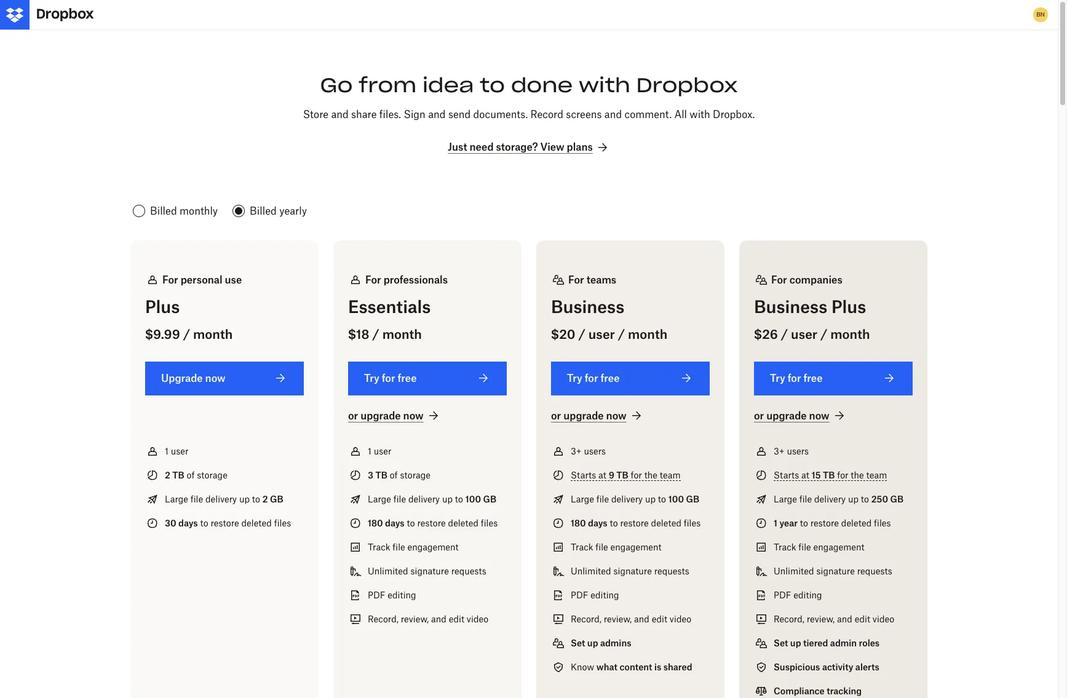 Task type: describe. For each thing, give the bounding box(es) containing it.
for up the large file delivery up to 250 gb
[[837, 470, 849, 480]]

go
[[320, 73, 353, 98]]

essentials
[[348, 297, 431, 317]]

from
[[359, 73, 417, 98]]

try for free for business plus
[[770, 372, 823, 384]]

1 deleted from the left
[[241, 518, 272, 528]]

engagement for essentials
[[408, 542, 459, 552]]

just need storage? view plans
[[448, 141, 593, 153]]

1 vertical spatial 2
[[263, 494, 268, 504]]

1 plus from the left
[[145, 297, 180, 317]]

track for business
[[571, 542, 593, 552]]

upgrade now
[[161, 372, 226, 384]]

restore for business plus
[[811, 518, 839, 528]]

user down business plus
[[791, 326, 818, 342]]

alerts
[[856, 662, 879, 672]]

business plus
[[754, 297, 866, 317]]

30
[[165, 518, 176, 528]]

free for business
[[601, 372, 620, 384]]

2 tb of storage
[[165, 470, 227, 480]]

dropbox.
[[713, 109, 755, 121]]

for companies
[[771, 273, 843, 286]]

files for business
[[684, 518, 701, 528]]

pdf editing for business
[[571, 590, 619, 600]]

bn button
[[1031, 5, 1051, 25]]

1 days from the left
[[178, 518, 198, 528]]

compliance tracking
[[774, 686, 862, 696]]

track for business plus
[[774, 542, 796, 552]]

know
[[571, 662, 594, 672]]

compliance
[[774, 686, 825, 696]]

180 days to restore deleted files for business
[[571, 518, 701, 528]]

store and share files. sign and send documents. record screens and comment. all with dropbox.
[[303, 109, 755, 121]]

1 gb from the left
[[270, 494, 283, 504]]

for for business
[[585, 372, 598, 384]]

team for business plus
[[866, 470, 887, 480]]

starts for business
[[571, 470, 596, 480]]

the for business plus
[[851, 470, 864, 480]]

/ for essentials
[[372, 326, 379, 342]]

or upgrade now link for business
[[551, 409, 644, 423]]

view
[[540, 141, 564, 153]]

delivery for essentials
[[408, 494, 440, 504]]

engagement for business plus
[[814, 542, 865, 552]]

track file engagement for essentials
[[368, 542, 459, 552]]

pdf editing for business plus
[[774, 590, 822, 600]]

plans
[[567, 141, 593, 153]]

3+ users for business plus
[[774, 446, 809, 456]]

large file delivery up to 2 gb
[[165, 494, 283, 504]]

unlimited for essentials
[[368, 566, 408, 576]]

done
[[511, 73, 573, 98]]

or for business
[[551, 410, 561, 422]]

180 for essentials
[[368, 518, 383, 528]]

$26 / user / month
[[754, 326, 870, 342]]

/ for business plus
[[781, 326, 788, 342]]

3 tb of storage
[[368, 470, 431, 480]]

set up admins
[[571, 638, 631, 648]]

requests for essentials
[[451, 566, 486, 576]]

for professionals
[[365, 273, 448, 286]]

billed monthly
[[150, 205, 218, 217]]

edit for essentials
[[449, 614, 464, 624]]

for personal use
[[162, 273, 242, 286]]

requests for business
[[654, 566, 689, 576]]

tracking
[[827, 686, 862, 696]]

video for business plus
[[873, 614, 894, 624]]

dropbox
[[636, 73, 738, 98]]

or for business plus
[[754, 410, 764, 422]]

record, review, and edit video for business plus
[[774, 614, 894, 624]]

1 files from the left
[[274, 518, 291, 528]]

just need storage? view plans link
[[448, 140, 610, 155]]

documents.
[[473, 109, 528, 121]]

2 horizontal spatial 1
[[774, 518, 777, 528]]

user right $20
[[589, 326, 615, 342]]

use
[[225, 273, 242, 286]]

or upgrade now for business
[[551, 410, 627, 422]]

upgrade now link
[[145, 361, 304, 395]]

deleted for business plus
[[841, 518, 872, 528]]

gb for essentials
[[483, 494, 497, 504]]

share
[[351, 109, 377, 121]]

need
[[470, 141, 494, 153]]

now for business plus
[[809, 410, 830, 422]]

upgrade
[[161, 372, 203, 384]]

2 tb from the left
[[375, 470, 387, 480]]

3 month from the left
[[628, 326, 668, 342]]

store
[[303, 109, 329, 121]]

try for essentials
[[364, 372, 379, 384]]

storage?
[[496, 141, 538, 153]]

180 for business
[[571, 518, 586, 528]]

or upgrade now for essentials
[[348, 410, 424, 422]]

signature for business plus
[[817, 566, 855, 576]]

all
[[675, 109, 687, 121]]

sign
[[404, 109, 426, 121]]

1 tb from the left
[[172, 470, 184, 480]]

$18
[[348, 326, 369, 342]]

2 month from the left
[[382, 326, 422, 342]]

teams
[[587, 273, 617, 286]]

1 delivery from the left
[[205, 494, 237, 504]]

now for essentials
[[403, 410, 424, 422]]

0 horizontal spatial 2
[[165, 470, 170, 480]]

for teams
[[568, 273, 617, 286]]

gb for business
[[686, 494, 700, 504]]

comment.
[[625, 109, 672, 121]]

1 user for 3
[[368, 446, 392, 456]]

9
[[609, 470, 614, 480]]

250
[[872, 494, 888, 504]]

$20
[[551, 326, 576, 342]]

content
[[620, 662, 652, 672]]

suspicious
[[774, 662, 820, 672]]

large file delivery up to 100 gb for business
[[571, 494, 700, 504]]

3+ users for business
[[571, 446, 606, 456]]

starts for business plus
[[774, 470, 799, 480]]

track for essentials
[[368, 542, 390, 552]]

large for business plus
[[774, 494, 797, 504]]

the for business
[[644, 470, 658, 480]]

send
[[448, 109, 471, 121]]

large for business
[[571, 494, 594, 504]]

review, for essentials
[[401, 614, 429, 624]]

files.
[[379, 109, 401, 121]]

billed for billed monthly
[[150, 205, 177, 217]]

1 restore from the left
[[211, 518, 239, 528]]

1 year to restore deleted files
[[774, 518, 891, 528]]

go from idea to done with dropbox
[[320, 73, 738, 98]]

tiered
[[803, 638, 828, 648]]

billed yearly
[[250, 205, 307, 217]]

deleted for business
[[651, 518, 682, 528]]

set for business
[[571, 638, 585, 648]]

or upgrade now for business plus
[[754, 410, 830, 422]]

at for business plus
[[802, 470, 809, 480]]

of for 2 tb
[[187, 470, 195, 480]]

just
[[448, 141, 467, 153]]

30 days to restore deleted files
[[165, 518, 291, 528]]

$18 / month
[[348, 326, 422, 342]]

try for free link for business
[[551, 361, 710, 395]]

users for business
[[584, 446, 606, 456]]

1 for 2 tb
[[165, 446, 169, 456]]

review, for business plus
[[807, 614, 835, 624]]

starts at 9 tb for the team
[[571, 470, 681, 480]]

restore for essentials
[[417, 518, 446, 528]]

admin
[[830, 638, 857, 648]]

video for essentials
[[467, 614, 488, 624]]

or upgrade now link for business plus
[[754, 409, 847, 423]]

for for essentials
[[365, 273, 381, 286]]

track file engagement for business plus
[[774, 542, 865, 552]]

set for business plus
[[774, 638, 788, 648]]



Task type: vqa. For each thing, say whether or not it's contained in the screenshot.
FASTER.
no



Task type: locate. For each thing, give the bounding box(es) containing it.
2 horizontal spatial record,
[[774, 614, 805, 624]]

0 horizontal spatial plus
[[145, 297, 180, 317]]

1 requests from the left
[[451, 566, 486, 576]]

tb
[[172, 470, 184, 480], [375, 470, 387, 480], [617, 470, 628, 480], [823, 470, 835, 480]]

or upgrade now link
[[348, 409, 441, 423], [551, 409, 644, 423], [754, 409, 847, 423]]

2 the from the left
[[851, 470, 864, 480]]

0 horizontal spatial billed
[[150, 205, 177, 217]]

try down $20
[[567, 372, 582, 384]]

2 horizontal spatial try
[[770, 372, 785, 384]]

delivery up 30 days to restore deleted files
[[205, 494, 237, 504]]

or for essentials
[[348, 410, 358, 422]]

delivery down 3 tb of storage on the left of page
[[408, 494, 440, 504]]

4 delivery from the left
[[814, 494, 846, 504]]

users up starts at 9 tb for the team
[[584, 446, 606, 456]]

free down $18 / month on the left top
[[398, 372, 417, 384]]

None radio
[[130, 201, 220, 221]]

1 record, from the left
[[368, 614, 399, 624]]

unlimited signature requests for business plus
[[774, 566, 892, 576]]

1 horizontal spatial 1
[[368, 446, 371, 456]]

1 horizontal spatial track file engagement
[[571, 542, 662, 552]]

delivery down starts at 9 tb for the team
[[611, 494, 643, 504]]

tb right 9
[[617, 470, 628, 480]]

$9.99 / month
[[145, 326, 233, 342]]

starts left 9
[[571, 470, 596, 480]]

1 horizontal spatial review,
[[604, 614, 632, 624]]

2 horizontal spatial days
[[588, 518, 608, 528]]

try for free down $20 / user / month at right
[[567, 372, 620, 384]]

1 upgrade from the left
[[361, 410, 401, 422]]

1 horizontal spatial pdf editing
[[571, 590, 619, 600]]

users up starts at 15 tb for the team
[[787, 446, 809, 456]]

1 unlimited signature requests from the left
[[368, 566, 486, 576]]

2 review, from the left
[[604, 614, 632, 624]]

for left companies
[[771, 273, 787, 286]]

for down $26 / user / month
[[788, 372, 801, 384]]

upgrade for essentials
[[361, 410, 401, 422]]

know what content is shared
[[571, 662, 692, 672]]

video
[[467, 614, 488, 624], [670, 614, 691, 624], [873, 614, 894, 624]]

for down $20 / user / month at right
[[585, 372, 598, 384]]

days right 30 at the bottom
[[178, 518, 198, 528]]

1 horizontal spatial record, review, and edit video
[[571, 614, 691, 624]]

free down $20 / user / month at right
[[601, 372, 620, 384]]

2 horizontal spatial video
[[873, 614, 894, 624]]

3 free from the left
[[804, 372, 823, 384]]

try for free link
[[348, 361, 507, 395], [551, 361, 710, 395], [754, 361, 913, 395]]

gb for business plus
[[890, 494, 904, 504]]

0 vertical spatial 2
[[165, 470, 170, 480]]

files
[[274, 518, 291, 528], [481, 518, 498, 528], [684, 518, 701, 528], [874, 518, 891, 528]]

unlimited signature requests for essentials
[[368, 566, 486, 576]]

3+ for business
[[571, 446, 582, 456]]

of for 3 tb
[[390, 470, 398, 480]]

track file engagement for business
[[571, 542, 662, 552]]

editing for business plus
[[794, 590, 822, 600]]

record, review, and edit video
[[368, 614, 488, 624], [571, 614, 691, 624], [774, 614, 894, 624]]

2 horizontal spatial or upgrade now link
[[754, 409, 847, 423]]

2 track file engagement from the left
[[571, 542, 662, 552]]

1 horizontal spatial requests
[[654, 566, 689, 576]]

delivery for business plus
[[814, 494, 846, 504]]

0 horizontal spatial or upgrade now
[[348, 410, 424, 422]]

starts at 15 tb for the team
[[774, 470, 887, 480]]

1 up 3
[[368, 446, 371, 456]]

2 gb from the left
[[483, 494, 497, 504]]

2 horizontal spatial or
[[754, 410, 764, 422]]

2 horizontal spatial engagement
[[814, 542, 865, 552]]

4 large from the left
[[774, 494, 797, 504]]

1 horizontal spatial try for free
[[567, 372, 620, 384]]

3 pdf from the left
[[774, 590, 791, 600]]

2 engagement from the left
[[611, 542, 662, 552]]

4 month from the left
[[831, 326, 870, 342]]

pdf for business
[[571, 590, 588, 600]]

now up 3 tb of storage on the left of page
[[403, 410, 424, 422]]

0 horizontal spatial storage
[[197, 470, 227, 480]]

gb
[[270, 494, 283, 504], [483, 494, 497, 504], [686, 494, 700, 504], [890, 494, 904, 504]]

2 days from the left
[[385, 518, 405, 528]]

3 files from the left
[[684, 518, 701, 528]]

1 100 from the left
[[466, 494, 481, 504]]

restore down large file delivery up to 2 gb
[[211, 518, 239, 528]]

try for free down $26 / user / month
[[770, 372, 823, 384]]

3 video from the left
[[873, 614, 894, 624]]

user up 3 tb of storage on the left of page
[[374, 446, 392, 456]]

bn
[[1037, 10, 1045, 18]]

0 horizontal spatial at
[[599, 470, 606, 480]]

2 starts from the left
[[774, 470, 799, 480]]

try down "$18"
[[364, 372, 379, 384]]

yearly
[[279, 205, 307, 217]]

upgrade for business plus
[[767, 410, 807, 422]]

starts
[[571, 470, 596, 480], [774, 470, 799, 480]]

plus up $9.99
[[145, 297, 180, 317]]

1 or from the left
[[348, 410, 358, 422]]

3 signature from the left
[[817, 566, 855, 576]]

2 horizontal spatial requests
[[857, 566, 892, 576]]

video for business
[[670, 614, 691, 624]]

business for business
[[551, 297, 625, 317]]

3 engagement from the left
[[814, 542, 865, 552]]

1 horizontal spatial engagement
[[611, 542, 662, 552]]

large up year
[[774, 494, 797, 504]]

2 team from the left
[[866, 470, 887, 480]]

starts left 15
[[774, 470, 799, 480]]

2 try for free link from the left
[[551, 361, 710, 395]]

team
[[660, 470, 681, 480], [866, 470, 887, 480]]

unlimited for business plus
[[774, 566, 814, 576]]

unlimited for business
[[571, 566, 611, 576]]

3 or upgrade now from the left
[[754, 410, 830, 422]]

suspicious activity alerts
[[774, 662, 879, 672]]

2 large from the left
[[368, 494, 391, 504]]

business down for teams
[[551, 297, 625, 317]]

year
[[780, 518, 798, 528]]

1 unlimited from the left
[[368, 566, 408, 576]]

what
[[597, 662, 618, 672]]

2 storage from the left
[[400, 470, 431, 480]]

for for plus
[[162, 273, 178, 286]]

idea
[[423, 73, 474, 98]]

2 horizontal spatial unlimited
[[774, 566, 814, 576]]

plus
[[145, 297, 180, 317], [832, 297, 866, 317]]

1 3+ from the left
[[571, 446, 582, 456]]

2 horizontal spatial signature
[[817, 566, 855, 576]]

0 horizontal spatial record, review, and edit video
[[368, 614, 488, 624]]

editing for essentials
[[388, 590, 416, 600]]

3 unlimited signature requests from the left
[[774, 566, 892, 576]]

for for business
[[568, 273, 584, 286]]

try for free link down $20 / user / month at right
[[551, 361, 710, 395]]

0 horizontal spatial requests
[[451, 566, 486, 576]]

2 users from the left
[[787, 446, 809, 456]]

0 horizontal spatial edit
[[449, 614, 464, 624]]

/ for business
[[579, 326, 586, 342]]

1 horizontal spatial record,
[[571, 614, 602, 624]]

delivery for business
[[611, 494, 643, 504]]

1 pdf from the left
[[368, 590, 385, 600]]

try down $26
[[770, 372, 785, 384]]

1 horizontal spatial 1 user
[[368, 446, 392, 456]]

billed left yearly
[[250, 205, 277, 217]]

1 horizontal spatial video
[[670, 614, 691, 624]]

1 horizontal spatial storage
[[400, 470, 431, 480]]

3 pdf editing from the left
[[774, 590, 822, 600]]

of right 3
[[390, 470, 398, 480]]

2 horizontal spatial record, review, and edit video
[[774, 614, 894, 624]]

engagement for business
[[611, 542, 662, 552]]

month
[[193, 326, 233, 342], [382, 326, 422, 342], [628, 326, 668, 342], [831, 326, 870, 342]]

signature for business
[[614, 566, 652, 576]]

record
[[531, 109, 563, 121]]

business for business plus
[[754, 297, 828, 317]]

1 horizontal spatial 2
[[263, 494, 268, 504]]

2 100 from the left
[[669, 494, 684, 504]]

1 horizontal spatial billed
[[250, 205, 277, 217]]

2 signature from the left
[[614, 566, 652, 576]]

large file delivery up to 100 gb down 3 tb of storage on the left of page
[[368, 494, 497, 504]]

0 horizontal spatial with
[[579, 73, 630, 98]]

restore
[[211, 518, 239, 528], [417, 518, 446, 528], [620, 518, 649, 528], [811, 518, 839, 528]]

record, review, and edit video for business
[[571, 614, 691, 624]]

3 deleted from the left
[[651, 518, 682, 528]]

1 horizontal spatial of
[[390, 470, 398, 480]]

team right 9
[[660, 470, 681, 480]]

0 horizontal spatial 180
[[368, 518, 383, 528]]

1 storage from the left
[[197, 470, 227, 480]]

3 review, from the left
[[807, 614, 835, 624]]

the up the large file delivery up to 250 gb
[[851, 470, 864, 480]]

5 / from the left
[[781, 326, 788, 342]]

1 horizontal spatial at
[[802, 470, 809, 480]]

free down $26 / user / month
[[804, 372, 823, 384]]

3+ for business plus
[[774, 446, 785, 456]]

the right 9
[[644, 470, 658, 480]]

companies
[[790, 273, 843, 286]]

4 deleted from the left
[[841, 518, 872, 528]]

restore down 3 tb of storage on the left of page
[[417, 518, 446, 528]]

1 business from the left
[[551, 297, 625, 317]]

0 horizontal spatial editing
[[388, 590, 416, 600]]

0 horizontal spatial pdf
[[368, 590, 385, 600]]

for
[[382, 372, 395, 384], [585, 372, 598, 384], [788, 372, 801, 384], [631, 470, 642, 480], [837, 470, 849, 480]]

free for essentials
[[398, 372, 417, 384]]

2 try from the left
[[567, 372, 582, 384]]

2 edit from the left
[[652, 614, 667, 624]]

for up essentials
[[365, 273, 381, 286]]

1 horizontal spatial unlimited
[[571, 566, 611, 576]]

1 horizontal spatial days
[[385, 518, 405, 528]]

0 horizontal spatial review,
[[401, 614, 429, 624]]

1 horizontal spatial team
[[866, 470, 887, 480]]

1 or upgrade now link from the left
[[348, 409, 441, 423]]

screens
[[566, 109, 602, 121]]

2 up 30 days to restore deleted files
[[263, 494, 268, 504]]

3 editing from the left
[[794, 590, 822, 600]]

1 for from the left
[[162, 273, 178, 286]]

restore for business
[[620, 518, 649, 528]]

2 horizontal spatial pdf
[[774, 590, 791, 600]]

review,
[[401, 614, 429, 624], [604, 614, 632, 624], [807, 614, 835, 624]]

3 or upgrade now link from the left
[[754, 409, 847, 423]]

for down $18 / month on the left top
[[382, 372, 395, 384]]

try for free for essentials
[[364, 372, 417, 384]]

record, review, and edit video for essentials
[[368, 614, 488, 624]]

1 user
[[165, 446, 189, 456], [368, 446, 392, 456]]

delivery
[[205, 494, 237, 504], [408, 494, 440, 504], [611, 494, 643, 504], [814, 494, 846, 504]]

1 large from the left
[[165, 494, 188, 504]]

with right all
[[690, 109, 710, 121]]

try for business
[[567, 372, 582, 384]]

3 record, from the left
[[774, 614, 805, 624]]

record,
[[368, 614, 399, 624], [571, 614, 602, 624], [774, 614, 805, 624]]

2 record, review, and edit video from the left
[[571, 614, 691, 624]]

1 team from the left
[[660, 470, 681, 480]]

now
[[205, 372, 226, 384], [403, 410, 424, 422], [606, 410, 627, 422], [809, 410, 830, 422]]

large down starts at 9 tb for the team
[[571, 494, 594, 504]]

storage for 3 tb of storage
[[400, 470, 431, 480]]

try for free link for essentials
[[348, 361, 507, 395]]

is
[[654, 662, 661, 672]]

$20 / user / month
[[551, 326, 668, 342]]

1 horizontal spatial unlimited signature requests
[[571, 566, 689, 576]]

3+
[[571, 446, 582, 456], [774, 446, 785, 456]]

0 horizontal spatial 180 days to restore deleted files
[[368, 518, 498, 528]]

with up screens
[[579, 73, 630, 98]]

$9.99
[[145, 326, 180, 342]]

1 horizontal spatial with
[[690, 109, 710, 121]]

the
[[644, 470, 658, 480], [851, 470, 864, 480]]

1 for 3 tb
[[368, 446, 371, 456]]

storage right 3
[[400, 470, 431, 480]]

1 or upgrade now from the left
[[348, 410, 424, 422]]

0 horizontal spatial track file engagement
[[368, 542, 459, 552]]

2 horizontal spatial track file engagement
[[774, 542, 865, 552]]

2 180 from the left
[[571, 518, 586, 528]]

restore down starts at 9 tb for the team
[[620, 518, 649, 528]]

4 tb from the left
[[823, 470, 835, 480]]

2 plus from the left
[[832, 297, 866, 317]]

3 upgrade from the left
[[767, 410, 807, 422]]

0 horizontal spatial or
[[348, 410, 358, 422]]

2 business from the left
[[754, 297, 828, 317]]

or upgrade now link for essentials
[[348, 409, 441, 423]]

tb right 15
[[823, 470, 835, 480]]

set up tiered admin roles
[[774, 638, 880, 648]]

shared
[[664, 662, 692, 672]]

1 at from the left
[[599, 470, 606, 480]]

track file engagement
[[368, 542, 459, 552], [571, 542, 662, 552], [774, 542, 865, 552]]

deleted for essentials
[[448, 518, 479, 528]]

pdf
[[368, 590, 385, 600], [571, 590, 588, 600], [774, 590, 791, 600]]

/ for plus
[[183, 326, 190, 342]]

days down starts at 9 tb for the team
[[588, 518, 608, 528]]

now right upgrade
[[205, 372, 226, 384]]

personal
[[181, 273, 222, 286]]

4 / from the left
[[618, 326, 625, 342]]

2 restore from the left
[[417, 518, 446, 528]]

storage up large file delivery up to 2 gb
[[197, 470, 227, 480]]

15
[[812, 470, 821, 480]]

1 horizontal spatial the
[[851, 470, 864, 480]]

1 try from the left
[[364, 372, 379, 384]]

1 horizontal spatial edit
[[652, 614, 667, 624]]

0 horizontal spatial the
[[644, 470, 658, 480]]

try for business plus
[[770, 372, 785, 384]]

3+ up starts at 15 tb for the team
[[774, 446, 785, 456]]

0 horizontal spatial engagement
[[408, 542, 459, 552]]

1 horizontal spatial 180
[[571, 518, 586, 528]]

1 up 2 tb of storage
[[165, 446, 169, 456]]

try
[[364, 372, 379, 384], [567, 372, 582, 384], [770, 372, 785, 384]]

or upgrade now link up 15
[[754, 409, 847, 423]]

unlimited signature requests
[[368, 566, 486, 576], [571, 566, 689, 576], [774, 566, 892, 576]]

1 user up 2 tb of storage
[[165, 446, 189, 456]]

1 user for 2
[[165, 446, 189, 456]]

3 try for free link from the left
[[754, 361, 913, 395]]

1 signature from the left
[[411, 566, 449, 576]]

0 horizontal spatial track
[[368, 542, 390, 552]]

3+ users up starts at 15 tb for the team
[[774, 446, 809, 456]]

180 days to restore deleted files down starts at 9 tb for the team
[[571, 518, 701, 528]]

0 horizontal spatial try for free link
[[348, 361, 507, 395]]

large file delivery up to 100 gb
[[368, 494, 497, 504], [571, 494, 700, 504]]

team for business
[[660, 470, 681, 480]]

at for business
[[599, 470, 606, 480]]

2 up 30 at the bottom
[[165, 470, 170, 480]]

user
[[589, 326, 615, 342], [791, 326, 818, 342], [171, 446, 189, 456], [374, 446, 392, 456]]

/
[[183, 326, 190, 342], [372, 326, 379, 342], [579, 326, 586, 342], [618, 326, 625, 342], [781, 326, 788, 342], [821, 326, 828, 342]]

2 at from the left
[[802, 470, 809, 480]]

2 horizontal spatial try for free
[[770, 372, 823, 384]]

1 left year
[[774, 518, 777, 528]]

1 horizontal spatial large file delivery up to 100 gb
[[571, 494, 700, 504]]

3 for from the left
[[568, 273, 584, 286]]

3
[[368, 470, 373, 480]]

at left 9
[[599, 470, 606, 480]]

1 vertical spatial with
[[690, 109, 710, 121]]

0 horizontal spatial record,
[[368, 614, 399, 624]]

3+ up starts at 9 tb for the team
[[571, 446, 582, 456]]

1 horizontal spatial starts
[[774, 470, 799, 480]]

1 horizontal spatial set
[[774, 638, 788, 648]]

1 3+ users from the left
[[571, 446, 606, 456]]

days for business
[[588, 518, 608, 528]]

users for business plus
[[787, 446, 809, 456]]

engagement
[[408, 542, 459, 552], [611, 542, 662, 552], [814, 542, 865, 552]]

2 horizontal spatial review,
[[807, 614, 835, 624]]

1 horizontal spatial 180 days to restore deleted files
[[571, 518, 701, 528]]

0 horizontal spatial free
[[398, 372, 417, 384]]

now for business
[[606, 410, 627, 422]]

2 track from the left
[[571, 542, 593, 552]]

professionals
[[384, 273, 448, 286]]

or
[[348, 410, 358, 422], [551, 410, 561, 422], [754, 410, 764, 422]]

1 starts from the left
[[571, 470, 596, 480]]

for right 9
[[631, 470, 642, 480]]

storage
[[197, 470, 227, 480], [400, 470, 431, 480]]

admins
[[600, 638, 631, 648]]

try for free link for business plus
[[754, 361, 913, 395]]

1 horizontal spatial business
[[754, 297, 828, 317]]

1 horizontal spatial try
[[567, 372, 582, 384]]

signature for essentials
[[411, 566, 449, 576]]

1 of from the left
[[187, 470, 195, 480]]

0 horizontal spatial business
[[551, 297, 625, 317]]

0 horizontal spatial unlimited
[[368, 566, 408, 576]]

4 restore from the left
[[811, 518, 839, 528]]

2 set from the left
[[774, 638, 788, 648]]

try for free down $18 / month on the left top
[[364, 372, 417, 384]]

files for essentials
[[481, 518, 498, 528]]

large file delivery up to 100 gb down starts at 9 tb for the team
[[571, 494, 700, 504]]

edit for business plus
[[855, 614, 870, 624]]

6 / from the left
[[821, 326, 828, 342]]

100
[[466, 494, 481, 504], [669, 494, 684, 504]]

180 days to restore deleted files down 3 tb of storage on the left of page
[[368, 518, 498, 528]]

1 horizontal spatial 3+ users
[[774, 446, 809, 456]]

1 track from the left
[[368, 542, 390, 552]]

0 horizontal spatial days
[[178, 518, 198, 528]]

2 horizontal spatial pdf editing
[[774, 590, 822, 600]]

0 horizontal spatial video
[[467, 614, 488, 624]]

2 pdf from the left
[[571, 590, 588, 600]]

0 horizontal spatial team
[[660, 470, 681, 480]]

edit for business
[[652, 614, 667, 624]]

pdf editing
[[368, 590, 416, 600], [571, 590, 619, 600], [774, 590, 822, 600]]

billed
[[150, 205, 177, 217], [250, 205, 277, 217]]

try for free link down $18 / month on the left top
[[348, 361, 507, 395]]

track
[[368, 542, 390, 552], [571, 542, 593, 552], [774, 542, 796, 552]]

2 horizontal spatial try for free link
[[754, 361, 913, 395]]

0 horizontal spatial 1
[[165, 446, 169, 456]]

1 engagement from the left
[[408, 542, 459, 552]]

2 horizontal spatial track
[[774, 542, 796, 552]]

team up 250
[[866, 470, 887, 480]]

large file delivery up to 250 gb
[[774, 494, 904, 504]]

pdf for essentials
[[368, 590, 385, 600]]

0 horizontal spatial try
[[364, 372, 379, 384]]

0 horizontal spatial 1 user
[[165, 446, 189, 456]]

of up large file delivery up to 2 gb
[[187, 470, 195, 480]]

restore down the large file delivery up to 250 gb
[[811, 518, 839, 528]]

3 tb from the left
[[617, 470, 628, 480]]

record, for business
[[571, 614, 602, 624]]

user up 2 tb of storage
[[171, 446, 189, 456]]

1 180 days to restore deleted files from the left
[[368, 518, 498, 528]]

0 horizontal spatial upgrade
[[361, 410, 401, 422]]

set
[[571, 638, 585, 648], [774, 638, 788, 648]]

0 horizontal spatial unlimited signature requests
[[368, 566, 486, 576]]

tb up 30 at the bottom
[[172, 470, 184, 480]]

0 horizontal spatial 3+
[[571, 446, 582, 456]]

$26
[[754, 326, 778, 342]]

requests for business plus
[[857, 566, 892, 576]]

1 pdf editing from the left
[[368, 590, 416, 600]]

for left personal
[[162, 273, 178, 286]]

1 1 user from the left
[[165, 446, 189, 456]]

1 set from the left
[[571, 638, 585, 648]]

or upgrade now link up 9
[[551, 409, 644, 423]]

activity
[[822, 662, 853, 672]]

days down 3 tb of storage on the left of page
[[385, 518, 405, 528]]

editing
[[388, 590, 416, 600], [591, 590, 619, 600], [794, 590, 822, 600]]

review, for business
[[604, 614, 632, 624]]

0 horizontal spatial set
[[571, 638, 585, 648]]

2 unlimited from the left
[[571, 566, 611, 576]]

0 horizontal spatial starts
[[571, 470, 596, 480]]

1 month from the left
[[193, 326, 233, 342]]

2 for from the left
[[365, 273, 381, 286]]

100 for essentials
[[466, 494, 481, 504]]

1 user up 3
[[368, 446, 392, 456]]

now up 15
[[809, 410, 830, 422]]

try for free link down $26 / user / month
[[754, 361, 913, 395]]

delivery down starts at 15 tb for the team
[[814, 494, 846, 504]]

or upgrade now link up 3 tb of storage on the left of page
[[348, 409, 441, 423]]

0 horizontal spatial or upgrade now link
[[348, 409, 441, 423]]

large for essentials
[[368, 494, 391, 504]]

180 days to restore deleted files
[[368, 518, 498, 528], [571, 518, 701, 528]]

3+ users
[[571, 446, 606, 456], [774, 446, 809, 456]]

set up suspicious
[[774, 638, 788, 648]]

unlimited signature requests for business
[[571, 566, 689, 576]]

3 days from the left
[[588, 518, 608, 528]]

1 horizontal spatial editing
[[591, 590, 619, 600]]

3 record, review, and edit video from the left
[[774, 614, 894, 624]]

2 horizontal spatial unlimited signature requests
[[774, 566, 892, 576]]

billed left the monthly
[[150, 205, 177, 217]]

storage for 2 tb of storage
[[197, 470, 227, 480]]

2 horizontal spatial or upgrade now
[[754, 410, 830, 422]]

0 horizontal spatial 100
[[466, 494, 481, 504]]

large down 3
[[368, 494, 391, 504]]

2 editing from the left
[[591, 590, 619, 600]]

3 restore from the left
[[620, 518, 649, 528]]

3+ users up starts at 9 tb for the team
[[571, 446, 606, 456]]

upgrade for business
[[564, 410, 604, 422]]

1 try for free link from the left
[[348, 361, 507, 395]]

large up 30 at the bottom
[[165, 494, 188, 504]]

editing for business
[[591, 590, 619, 600]]

roles
[[859, 638, 880, 648]]

2 180 days to restore deleted files from the left
[[571, 518, 701, 528]]

for left "teams"
[[568, 273, 584, 286]]

1 the from the left
[[644, 470, 658, 480]]

2 3+ from the left
[[774, 446, 785, 456]]

try for free for business
[[567, 372, 620, 384]]

0 horizontal spatial try for free
[[364, 372, 417, 384]]

2 or from the left
[[551, 410, 561, 422]]

free for business plus
[[804, 372, 823, 384]]

at left 15
[[802, 470, 809, 480]]

1 horizontal spatial 100
[[669, 494, 684, 504]]

2
[[165, 470, 170, 480], [263, 494, 268, 504]]

now up 9
[[606, 410, 627, 422]]

file
[[191, 494, 203, 504], [394, 494, 406, 504], [597, 494, 609, 504], [799, 494, 812, 504], [393, 542, 405, 552], [596, 542, 608, 552], [799, 542, 811, 552]]

monthly
[[180, 205, 218, 217]]

1 horizontal spatial try for free link
[[551, 361, 710, 395]]

tb right 3
[[375, 470, 387, 480]]

2 horizontal spatial upgrade
[[767, 410, 807, 422]]

set up know at the bottom right
[[571, 638, 585, 648]]

2 files from the left
[[481, 518, 498, 528]]

None radio
[[230, 201, 309, 221]]

1 horizontal spatial signature
[[614, 566, 652, 576]]

2 horizontal spatial edit
[[855, 614, 870, 624]]

1
[[165, 446, 169, 456], [368, 446, 371, 456], [774, 518, 777, 528]]

1 horizontal spatial track
[[571, 542, 593, 552]]

2 of from the left
[[390, 470, 398, 480]]

plus down companies
[[832, 297, 866, 317]]

180 days to restore deleted files for essentials
[[368, 518, 498, 528]]

business down the for companies
[[754, 297, 828, 317]]



